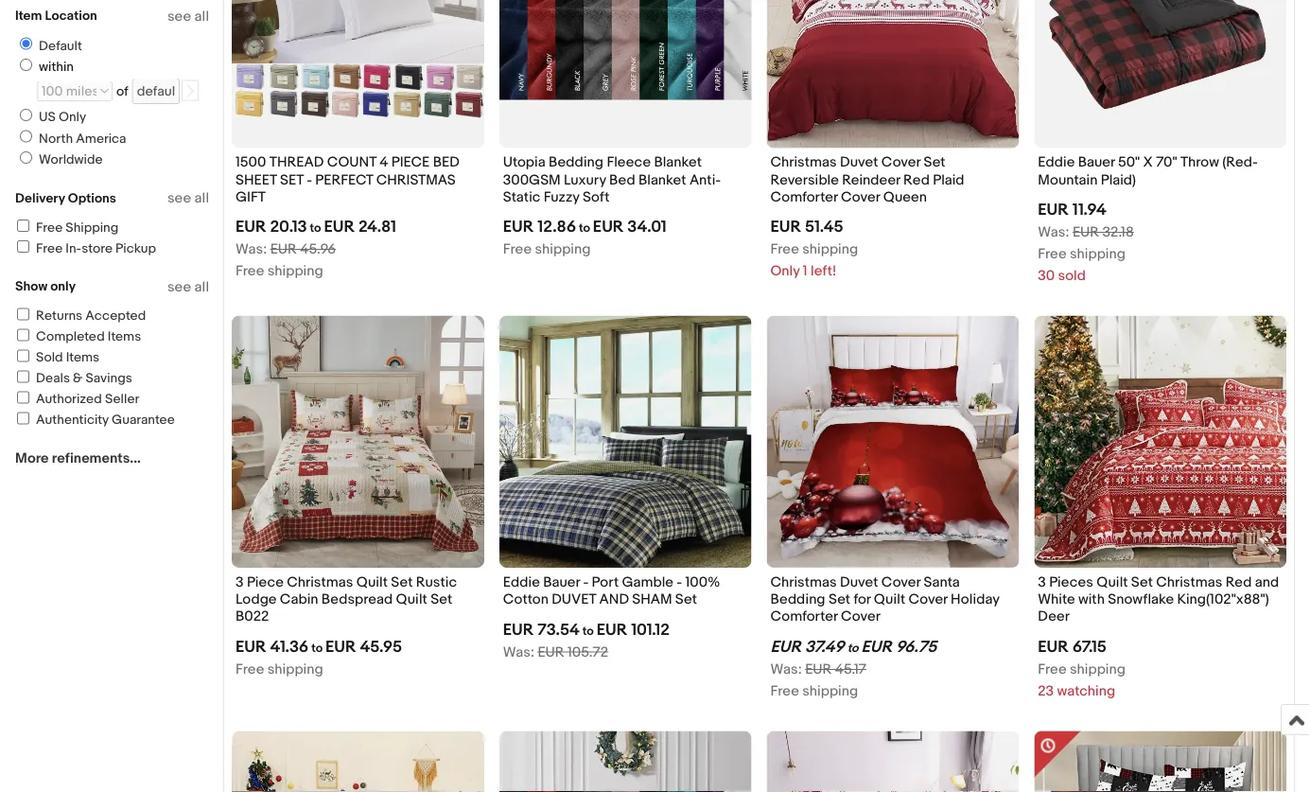 Task type: locate. For each thing, give the bounding box(es) containing it.
eddie
[[1039, 154, 1076, 171], [503, 574, 540, 591]]

0 vertical spatial see
[[167, 8, 191, 25]]

1 comforter from the top
[[771, 188, 838, 205]]

utopia bedding fleece blanket 300gsm luxury bed blanket anti- static fuzzy soft
[[503, 154, 721, 205]]

0 horizontal spatial -
[[307, 171, 312, 188]]

items
[[108, 329, 141, 345], [66, 350, 100, 366]]

anti-
[[690, 171, 721, 188]]

to up 45.96
[[310, 221, 321, 236]]

comforter up 37.49
[[771, 608, 838, 625]]

- inside 1500 thread count 4 piece bed sheet set - perfect christmas gift
[[307, 171, 312, 188]]

free inside the eur 12.86 to eur 34.01 free shipping
[[503, 241, 532, 258]]

37.49
[[805, 637, 845, 657]]

to right 41.36
[[312, 641, 323, 656]]

2 comforter from the top
[[771, 608, 838, 625]]

1 vertical spatial duvet
[[840, 574, 879, 591]]

2 vertical spatial see all button
[[167, 278, 209, 295]]

christmas inside christmas duvet cover set reversible reindeer red plaid comforter cover queen
[[771, 154, 837, 171]]

3 see all from the top
[[167, 278, 209, 295]]

returns accepted
[[36, 308, 146, 324]]

0 horizontal spatial bauer
[[543, 574, 580, 591]]

duvet inside christmas duvet cover santa bedding set for quilt cover holiday comforter cover
[[840, 574, 879, 591]]

was: for 96.75
[[771, 661, 802, 678]]

set down 'rustic'
[[431, 591, 453, 608]]

2020 new christmas snowflake family bedding set 3/4 piece quilt cover home image
[[767, 731, 1020, 792]]

free inside eur 41.36 to eur 45.95 free shipping
[[236, 661, 264, 678]]

red up queen
[[904, 171, 930, 188]]

eur left 37.49
[[771, 637, 802, 657]]

eur down soft
[[593, 217, 624, 237]]

0 vertical spatial only
[[59, 109, 86, 125]]

- left 100%
[[677, 574, 683, 591]]

default
[[39, 38, 82, 54]]

shipping down 45.96
[[268, 263, 323, 280]]

0 horizontal spatial items
[[66, 350, 100, 366]]

free inside eur 67.15 free shipping 23 watching
[[1039, 661, 1067, 678]]

shipping inside the eur 51.45 free shipping only 1 left!
[[803, 241, 859, 258]]

bed
[[433, 154, 460, 171]]

christmas up reversible
[[771, 154, 837, 171]]

christmas up 37.49
[[771, 574, 837, 591]]

all for free shipping
[[195, 190, 209, 207]]

eddie for eur 73.54
[[503, 574, 540, 591]]

1 vertical spatial see all button
[[167, 190, 209, 207]]

christmas duvet cover santa bedding set for quilt cover holiday comforter cover
[[771, 574, 1000, 625]]

3 pieces quilt set christmas red and white with snowflake king(102"x88") deer
[[1039, 574, 1280, 625]]

set up plaid
[[924, 154, 946, 171]]

eur
[[1039, 200, 1069, 220], [236, 217, 267, 237], [324, 217, 355, 237], [503, 217, 534, 237], [593, 217, 624, 237], [771, 217, 802, 237], [1073, 224, 1100, 241], [270, 241, 297, 258], [503, 620, 534, 640], [597, 620, 628, 640], [236, 637, 267, 657], [326, 637, 356, 657], [771, 637, 802, 657], [862, 637, 893, 657], [1039, 637, 1069, 657], [538, 644, 565, 661], [806, 661, 832, 678]]

snowflake
[[1109, 591, 1175, 608]]

christmas up cabin
[[287, 574, 353, 591]]

2 vertical spatial all
[[195, 278, 209, 295]]

duvet up reindeer
[[840, 154, 879, 171]]

was: inside eur 20.13 to eur 24.81 was: eur 45.96 free shipping
[[236, 241, 267, 258]]

christmas duvet covers twin size for kids 100% brushed microfiber snowflake rein image
[[500, 731, 752, 792]]

73.54
[[538, 620, 580, 640]]

item
[[15, 8, 42, 24]]

cover up reindeer
[[882, 154, 921, 171]]

duvet up for
[[840, 574, 879, 591]]

set up the snowflake
[[1132, 574, 1154, 591]]

set inside christmas duvet cover set reversible reindeer red plaid comforter cover queen
[[924, 154, 946, 171]]

default text field
[[132, 78, 180, 104]]

cabin
[[280, 591, 319, 608]]

3 for eur 67.15
[[1039, 574, 1047, 591]]

see all for free shipping
[[167, 190, 209, 207]]

0 vertical spatial red
[[904, 171, 930, 188]]

to for 41.36
[[312, 641, 323, 656]]

red up king(102"x88") on the bottom right of page
[[1226, 574, 1253, 591]]

christmas duvet cover set reversible reindeer red plaid comforter cover queen link
[[771, 154, 1016, 210]]

eddie up the mountain at right
[[1039, 154, 1076, 171]]

4
[[380, 154, 389, 171]]

eur 67.15 free shipping 23 watching
[[1039, 637, 1126, 700]]

authenticity guarantee
[[36, 412, 175, 428]]

3 pieces quilt set christmas red and white with snowflake king(102"x88") deer image
[[1035, 316, 1287, 568]]

to
[[310, 221, 321, 236], [579, 221, 591, 236], [583, 624, 594, 639], [312, 641, 323, 656], [848, 641, 859, 656]]

america
[[76, 131, 126, 147]]

set left 'rustic'
[[391, 574, 413, 591]]

was: down gift
[[236, 241, 267, 258]]

- right set
[[307, 171, 312, 188]]

1 vertical spatial eddie
[[503, 574, 540, 591]]

1 vertical spatial see
[[167, 190, 191, 207]]

more refinements... button
[[15, 450, 141, 467]]

96.75
[[896, 637, 938, 657]]

1 horizontal spatial eddie
[[1039, 154, 1076, 171]]

eur left 51.45
[[771, 217, 802, 237]]

1 vertical spatial see all
[[167, 190, 209, 207]]

0 vertical spatial all
[[195, 8, 209, 25]]

bauer up duvet
[[543, 574, 580, 591]]

eur down 20.13
[[270, 241, 297, 258]]

0 vertical spatial see all
[[167, 8, 209, 25]]

comforter down reversible
[[771, 188, 838, 205]]

completed items
[[36, 329, 141, 345]]

Default radio
[[20, 37, 32, 50]]

3 all from the top
[[195, 278, 209, 295]]

item location
[[15, 8, 97, 24]]

christmas duvet cover queen set deer snowflake printed christmas bedding set 3 p image
[[1035, 731, 1287, 792]]

to up 105.72
[[583, 624, 594, 639]]

2 3 from the left
[[1039, 574, 1047, 591]]

free in-store pickup link
[[14, 240, 156, 257]]

bauer for eur 11.94
[[1079, 154, 1116, 171]]

0 vertical spatial comforter
[[771, 188, 838, 205]]

comforter
[[771, 188, 838, 205], [771, 608, 838, 625]]

see
[[167, 8, 191, 25], [167, 190, 191, 207], [167, 278, 191, 295]]

only up north america link
[[59, 109, 86, 125]]

was: inside eur 37.49 to eur 96.75 was: eur 45.17 free shipping
[[771, 661, 802, 678]]

eddie bauer - port gamble - 100% cotton  duvet and sham set image
[[500, 316, 752, 568]]

was: inside "eur 73.54 to eur 101.12 was: eur 105.72"
[[503, 644, 535, 661]]

1 vertical spatial bedding
[[771, 591, 826, 608]]

Free In-store Pickup checkbox
[[17, 240, 29, 253]]

101.12
[[631, 620, 670, 640]]

bauer inside eddie bauer - port gamble - 100% cotton  duvet and sham set
[[543, 574, 580, 591]]

cover down santa
[[909, 591, 948, 608]]

reversible
[[771, 171, 839, 188]]

with
[[1079, 591, 1105, 608]]

for
[[854, 591, 871, 608]]

bauer
[[1079, 154, 1116, 171], [543, 574, 580, 591]]

bauer up "plaid)"
[[1079, 154, 1116, 171]]

bauer inside eddie bauer 50" x 70" throw (red- mountain plaid)
[[1079, 154, 1116, 171]]

eddie bauer 50" x 70" throw (red-mountain plaid) image
[[1035, 0, 1287, 148]]

blanket down fleece
[[639, 171, 687, 188]]

christmas
[[771, 154, 837, 171], [287, 574, 353, 591], [771, 574, 837, 591], [1157, 574, 1223, 591]]

1 vertical spatial comforter
[[771, 608, 838, 625]]

1 duvet from the top
[[840, 154, 879, 171]]

to inside the eur 12.86 to eur 34.01 free shipping
[[579, 221, 591, 236]]

comforter inside christmas duvet cover set reversible reindeer red plaid comforter cover queen
[[771, 188, 838, 205]]

1 see all button from the top
[[167, 8, 209, 25]]

3 up white
[[1039, 574, 1047, 591]]

perfect
[[316, 171, 373, 188]]

(red-
[[1223, 154, 1259, 171]]

to inside eur 20.13 to eur 24.81 was: eur 45.96 free shipping
[[310, 221, 321, 236]]

eur inside eur 67.15 free shipping 23 watching
[[1039, 637, 1069, 657]]

to for 37.49
[[848, 641, 859, 656]]

authorized
[[36, 391, 102, 407]]

0 vertical spatial bedding
[[549, 154, 604, 171]]

cover down for
[[841, 608, 881, 625]]

3 inside 3 pieces quilt set christmas red and white with snowflake king(102"x88") deer
[[1039, 574, 1047, 591]]

set left for
[[829, 591, 851, 608]]

was: for 101.12
[[503, 644, 535, 661]]

was: down cotton
[[503, 644, 535, 661]]

options
[[68, 190, 116, 206]]

free inside the eur 51.45 free shipping only 1 left!
[[771, 241, 800, 258]]

sheet
[[236, 171, 277, 188]]

eddie inside eddie bauer 50" x 70" throw (red- mountain plaid)
[[1039, 154, 1076, 171]]

eur down 11.94
[[1073, 224, 1100, 241]]

eur up 45.96
[[324, 217, 355, 237]]

23
[[1039, 683, 1055, 700]]

0 vertical spatial bauer
[[1079, 154, 1116, 171]]

3 up lodge
[[236, 574, 244, 591]]

delivery options
[[15, 190, 116, 206]]

was: left 45.17
[[771, 661, 802, 678]]

blanket up anti-
[[654, 154, 702, 171]]

utopia bedding fleece blanket 300gsm luxury bed blanket anti-static fuzzy soft image
[[500, 0, 752, 100]]

67.15
[[1073, 637, 1107, 657]]

holiday
[[951, 591, 1000, 608]]

100%
[[686, 574, 721, 591]]

thread
[[270, 154, 324, 171]]

to for 73.54
[[583, 624, 594, 639]]

3 piece christmas quilt set rustic lodge cabin bedspread quilt set b022
[[236, 574, 457, 625]]

set inside christmas duvet cover santa bedding set for quilt cover holiday comforter cover
[[829, 591, 851, 608]]

bedding up 37.49
[[771, 591, 826, 608]]

free shipping
[[36, 220, 119, 236]]

1 see all from the top
[[167, 8, 209, 25]]

show only
[[15, 279, 76, 295]]

eur left 45.95
[[326, 637, 356, 657]]

bedding up luxury
[[549, 154, 604, 171]]

1 vertical spatial only
[[771, 263, 800, 280]]

1 horizontal spatial bedding
[[771, 591, 826, 608]]

see for returns accepted
[[167, 278, 191, 295]]

shipping down 45.17
[[803, 683, 859, 700]]

Returns Accepted checkbox
[[17, 308, 29, 320]]

cotton
[[503, 591, 549, 608]]

3 inside 3 piece christmas quilt set rustic lodge cabin bedspread quilt set b022
[[236, 574, 244, 591]]

0 horizontal spatial bedding
[[549, 154, 604, 171]]

items up deals & savings
[[66, 350, 100, 366]]

us only link
[[12, 109, 90, 125]]

1 horizontal spatial bauer
[[1079, 154, 1116, 171]]

worldwide
[[39, 152, 103, 168]]

see all button for default
[[167, 8, 209, 25]]

North America radio
[[20, 130, 32, 142]]

watching
[[1058, 683, 1116, 700]]

count
[[327, 154, 377, 171]]

shipping down 67.15
[[1071, 661, 1126, 678]]

go image
[[183, 84, 197, 98]]

3 piece christmas quilt set rustic lodge cabin bedspread quilt set b022 link
[[236, 574, 481, 630]]

2 duvet from the top
[[840, 574, 879, 591]]

2 vertical spatial see all
[[167, 278, 209, 295]]

authorized seller link
[[14, 391, 139, 407]]

0 horizontal spatial only
[[59, 109, 86, 125]]

1 vertical spatial items
[[66, 350, 100, 366]]

gift
[[236, 188, 266, 205]]

eur down cotton
[[503, 620, 534, 640]]

to inside "eur 73.54 to eur 101.12 was: eur 105.72"
[[583, 624, 594, 639]]

20.13
[[270, 217, 307, 237]]

santa
[[924, 574, 961, 591]]

1 all from the top
[[195, 8, 209, 25]]

all
[[195, 8, 209, 25], [195, 190, 209, 207], [195, 278, 209, 295]]

US Only radio
[[20, 109, 32, 121]]

in-
[[66, 240, 82, 257]]

eur down gift
[[236, 217, 267, 237]]

completed
[[36, 329, 105, 345]]

quilt up with
[[1097, 574, 1129, 591]]

to inside eur 41.36 to eur 45.95 free shipping
[[312, 641, 323, 656]]

2 vertical spatial see
[[167, 278, 191, 295]]

- left port
[[583, 574, 589, 591]]

set down 100%
[[676, 591, 698, 608]]

shipping up left!
[[803, 241, 859, 258]]

items down the 'accepted'
[[108, 329, 141, 345]]

was: up "30"
[[1039, 224, 1070, 241]]

3
[[236, 574, 244, 591], [1039, 574, 1047, 591]]

eur down 'static'
[[503, 217, 534, 237]]

1 see from the top
[[167, 8, 191, 25]]

free inside eur 20.13 to eur 24.81 was: eur 45.96 free shipping
[[236, 263, 264, 280]]

quilt down 'rustic'
[[396, 591, 428, 608]]

3 see from the top
[[167, 278, 191, 295]]

45.96
[[300, 241, 336, 258]]

see all button
[[167, 8, 209, 25], [167, 190, 209, 207], [167, 278, 209, 295]]

1 vertical spatial bauer
[[543, 574, 580, 591]]

eur 41.36 to eur 45.95 free shipping
[[236, 637, 402, 678]]

1 vertical spatial red
[[1226, 574, 1253, 591]]

quilt
[[356, 574, 388, 591], [1097, 574, 1129, 591], [396, 591, 428, 608], [874, 591, 906, 608]]

0 horizontal spatial eddie
[[503, 574, 540, 591]]

all for returns accepted
[[195, 278, 209, 295]]

christmas duvet cover set, red santa claus deer pattern santa claus 01 king image
[[232, 731, 484, 792]]

45.95
[[360, 637, 402, 657]]

quilt right for
[[874, 591, 906, 608]]

deer
[[1039, 608, 1070, 625]]

0 horizontal spatial red
[[904, 171, 930, 188]]

2 see all button from the top
[[167, 190, 209, 207]]

delivery
[[15, 190, 65, 206]]

duvet inside christmas duvet cover set reversible reindeer red plaid comforter cover queen
[[840, 154, 879, 171]]

free inside eur 11.94 was: eur 32.18 free shipping 30 sold
[[1039, 246, 1067, 263]]

cover down reindeer
[[841, 188, 881, 205]]

to inside eur 37.49 to eur 96.75 was: eur 45.17 free shipping
[[848, 641, 859, 656]]

eddie up cotton
[[503, 574, 540, 591]]

eur down the mountain at right
[[1039, 200, 1069, 220]]

eur down deer
[[1039, 637, 1069, 657]]

location
[[45, 8, 97, 24]]

shipping down the 32.18
[[1071, 246, 1126, 263]]

eddie bauer 50" x 70" throw (red- mountain plaid) link
[[1039, 154, 1283, 193]]

eur 73.54 to eur 101.12 was: eur 105.72
[[503, 620, 670, 661]]

51.45
[[805, 217, 844, 237]]

1 3 from the left
[[236, 574, 244, 591]]

x
[[1144, 154, 1154, 171]]

0 vertical spatial duvet
[[840, 154, 879, 171]]

shipping down 41.36
[[268, 661, 323, 678]]

1 horizontal spatial only
[[771, 263, 800, 280]]

deals & savings
[[36, 371, 132, 387]]

1 horizontal spatial items
[[108, 329, 141, 345]]

2 all from the top
[[195, 190, 209, 207]]

1 horizontal spatial 3
[[1039, 574, 1047, 591]]

to up 45.17
[[848, 641, 859, 656]]

shipping down 12.86
[[535, 241, 591, 258]]

north america link
[[12, 130, 130, 147]]

0 vertical spatial see all button
[[167, 8, 209, 25]]

0 vertical spatial items
[[108, 329, 141, 345]]

2 see from the top
[[167, 190, 191, 207]]

eddie inside eddie bauer - port gamble - 100% cotton  duvet and sham set
[[503, 574, 540, 591]]

was: inside eur 11.94 was: eur 32.18 free shipping 30 sold
[[1039, 224, 1070, 241]]

only left 1 on the top right of the page
[[771, 263, 800, 280]]

1 vertical spatial all
[[195, 190, 209, 207]]

0 vertical spatial eddie
[[1039, 154, 1076, 171]]

default link
[[12, 37, 86, 54]]

2 see all from the top
[[167, 190, 209, 207]]

0 horizontal spatial 3
[[236, 574, 244, 591]]

3 see all button from the top
[[167, 278, 209, 295]]

christmas inside 3 piece christmas quilt set rustic lodge cabin bedspread quilt set b022
[[287, 574, 353, 591]]

christmas up king(102"x88") on the bottom right of page
[[1157, 574, 1223, 591]]

eur up 45.17
[[862, 637, 893, 657]]

to right 12.86
[[579, 221, 591, 236]]

see all button for returns accepted
[[167, 278, 209, 295]]

Deals & Savings checkbox
[[17, 371, 29, 383]]

1 horizontal spatial red
[[1226, 574, 1253, 591]]

3 pieces quilt set christmas red and white with snowflake king(102"x88") deer link
[[1039, 574, 1283, 630]]

set inside eddie bauer - port gamble - 100% cotton  duvet and sham set
[[676, 591, 698, 608]]



Task type: describe. For each thing, give the bounding box(es) containing it.
deals & savings link
[[14, 371, 132, 387]]

free shipping link
[[14, 220, 119, 236]]

items for sold items
[[66, 350, 100, 366]]

lodge
[[236, 591, 277, 608]]

1 horizontal spatial -
[[583, 574, 589, 591]]

to for 20.13
[[310, 221, 321, 236]]

24.81
[[359, 217, 396, 237]]

and
[[1256, 574, 1280, 591]]

quilt inside 3 pieces quilt set christmas red and white with snowflake king(102"x88") deer
[[1097, 574, 1129, 591]]

Authenticity Guarantee checkbox
[[17, 412, 29, 425]]

eur down b022
[[236, 637, 267, 657]]

us only
[[39, 109, 86, 125]]

pieces
[[1050, 574, 1094, 591]]

1500 thread count 4 piece bed sheet set - perfect christmas gift link
[[236, 154, 481, 210]]

within
[[39, 59, 74, 75]]

free in-store pickup
[[36, 240, 156, 257]]

returns accepted link
[[14, 308, 146, 324]]

sold
[[1059, 267, 1086, 284]]

christmas duvet cover santa bedding set for quilt cover holiday comforter cover image
[[767, 316, 1020, 568]]

christmas inside 3 pieces quilt set christmas red and white with snowflake king(102"x88") deer
[[1157, 574, 1223, 591]]

bedding inside "utopia bedding fleece blanket 300gsm luxury bed blanket anti- static fuzzy soft"
[[549, 154, 604, 171]]

worldwide link
[[12, 151, 106, 168]]

eddie for eur 11.94
[[1039, 154, 1076, 171]]

authenticity
[[36, 412, 109, 428]]

throw
[[1181, 154, 1220, 171]]

45.17
[[836, 661, 867, 678]]

3 piece christmas quilt set rustic lodge cabin bedspread quilt set b022 image
[[232, 316, 484, 568]]

north
[[39, 131, 73, 147]]

see all for default
[[167, 8, 209, 25]]

within radio
[[20, 59, 32, 71]]

authenticity guarantee link
[[14, 412, 175, 428]]

32.18
[[1103, 224, 1135, 241]]

returns
[[36, 308, 83, 324]]

piece
[[392, 154, 430, 171]]

queen
[[884, 188, 928, 205]]

of
[[116, 83, 128, 99]]

red inside christmas duvet cover set reversible reindeer red plaid comforter cover queen
[[904, 171, 930, 188]]

see all button for free shipping
[[167, 190, 209, 207]]

shipping inside eur 37.49 to eur 96.75 was: eur 45.17 free shipping
[[803, 683, 859, 700]]

king(102"x88")
[[1178, 591, 1270, 608]]

shipping inside the eur 12.86 to eur 34.01 free shipping
[[535, 241, 591, 258]]

Sold Items checkbox
[[17, 350, 29, 362]]

to for 12.86
[[579, 221, 591, 236]]

store
[[82, 240, 113, 257]]

red inside 3 pieces quilt set christmas red and white with snowflake king(102"x88") deer
[[1226, 574, 1253, 591]]

shipping inside eur 41.36 to eur 45.95 free shipping
[[268, 661, 323, 678]]

1500 thread count 4 piece bed sheet set - perfect christmas gift
[[236, 154, 460, 205]]

1500
[[236, 154, 266, 171]]

fuzzy
[[544, 188, 580, 205]]

north america
[[39, 131, 126, 147]]

accepted
[[85, 308, 146, 324]]

port
[[592, 574, 619, 591]]

free inside eur 37.49 to eur 96.75 was: eur 45.17 free shipping
[[771, 683, 800, 700]]

mountain
[[1039, 171, 1098, 188]]

was: for 24.81
[[236, 241, 267, 258]]

shipping inside eur 67.15 free shipping 23 watching
[[1071, 661, 1126, 678]]

static
[[503, 188, 541, 205]]

duvet for 37.49
[[840, 574, 879, 591]]

3 for eur 41.36
[[236, 574, 244, 591]]

sold items
[[36, 350, 100, 366]]

piece
[[247, 574, 284, 591]]

bedding inside christmas duvet cover santa bedding set for quilt cover holiday comforter cover
[[771, 591, 826, 608]]

Authorized Seller checkbox
[[17, 391, 29, 404]]

Completed Items checkbox
[[17, 329, 29, 341]]

eur 37.49 to eur 96.75 was: eur 45.17 free shipping
[[771, 637, 938, 700]]

guarantee
[[112, 412, 175, 428]]

more refinements...
[[15, 450, 141, 467]]

bed
[[610, 171, 636, 188]]

sold
[[36, 350, 63, 366]]

christmas duvet cover set reversible reindeer red plaid comforter cover queen image
[[767, 0, 1020, 148]]

12.86
[[538, 217, 577, 237]]

see for free shipping
[[167, 190, 191, 207]]

show
[[15, 279, 47, 295]]

eur down 37.49
[[806, 661, 832, 678]]

see for default
[[167, 8, 191, 25]]

105.72
[[568, 644, 609, 661]]

34.01
[[628, 217, 667, 237]]

quilt inside christmas duvet cover santa bedding set for quilt cover holiday comforter cover
[[874, 591, 906, 608]]

2 horizontal spatial -
[[677, 574, 683, 591]]

see all for returns accepted
[[167, 278, 209, 295]]

cover left santa
[[882, 574, 921, 591]]

authorized seller
[[36, 391, 139, 407]]

seller
[[105, 391, 139, 407]]

70"
[[1157, 154, 1178, 171]]

shipping inside eur 20.13 to eur 24.81 was: eur 45.96 free shipping
[[268, 263, 323, 280]]

Worldwide radio
[[20, 151, 32, 164]]

and
[[600, 591, 629, 608]]

more
[[15, 450, 49, 467]]

eddie bauer - port gamble - 100% cotton  duvet and sham set link
[[503, 574, 748, 613]]

plaid)
[[1102, 171, 1137, 188]]

all for default
[[195, 8, 209, 25]]

shipping inside eur 11.94 was: eur 32.18 free shipping 30 sold
[[1071, 246, 1126, 263]]

1500 thread count 4 piece bed sheet set - perfect christmas gift image
[[232, 0, 484, 120]]

plaid
[[933, 171, 965, 188]]

duvet for 51.45
[[840, 154, 879, 171]]

eur inside the eur 51.45 free shipping only 1 left!
[[771, 217, 802, 237]]

fleece
[[607, 154, 651, 171]]

sham
[[633, 591, 672, 608]]

eur down 73.54
[[538, 644, 565, 661]]

soft
[[583, 188, 610, 205]]

white
[[1039, 591, 1076, 608]]

completed items link
[[14, 329, 141, 345]]

eddie bauer - port gamble - 100% cotton  duvet and sham set
[[503, 574, 721, 608]]

items for completed items
[[108, 329, 141, 345]]

set inside 3 pieces quilt set christmas red and white with snowflake king(102"x88") deer
[[1132, 574, 1154, 591]]

us
[[39, 109, 56, 125]]

Free Shipping checkbox
[[17, 220, 29, 232]]

quilt up 'bedspread'
[[356, 574, 388, 591]]

comforter inside christmas duvet cover santa bedding set for quilt cover holiday comforter cover
[[771, 608, 838, 625]]

eur down and
[[597, 620, 628, 640]]

only inside the eur 51.45 free shipping only 1 left!
[[771, 263, 800, 280]]

gamble
[[622, 574, 674, 591]]

rustic
[[416, 574, 457, 591]]

eur 20.13 to eur 24.81 was: eur 45.96 free shipping
[[236, 217, 396, 280]]

christmas inside christmas duvet cover santa bedding set for quilt cover holiday comforter cover
[[771, 574, 837, 591]]

pickup
[[116, 240, 156, 257]]

bedspread
[[322, 591, 393, 608]]

300gsm
[[503, 171, 561, 188]]

bauer for eur 73.54
[[543, 574, 580, 591]]

&
[[73, 371, 83, 387]]



Task type: vqa. For each thing, say whether or not it's contained in the screenshot.
'Cat Supplies'
no



